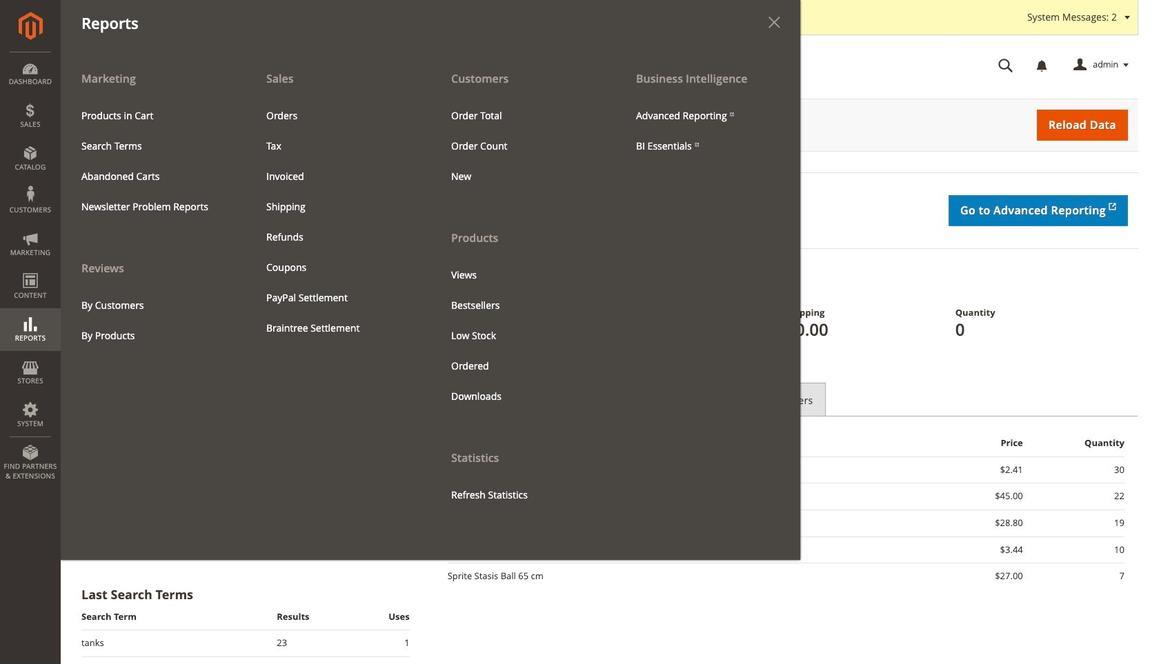 Task type: locate. For each thing, give the bounding box(es) containing it.
magento admin panel image
[[18, 12, 42, 40]]

menu
[[61, 63, 801, 561], [61, 63, 246, 351], [431, 63, 616, 511], [71, 101, 235, 222], [256, 101, 420, 344], [441, 101, 606, 192], [626, 101, 791, 161], [441, 260, 606, 412], [71, 290, 235, 351]]

menu bar
[[0, 0, 801, 561]]



Task type: vqa. For each thing, say whether or not it's contained in the screenshot.
tab list
no



